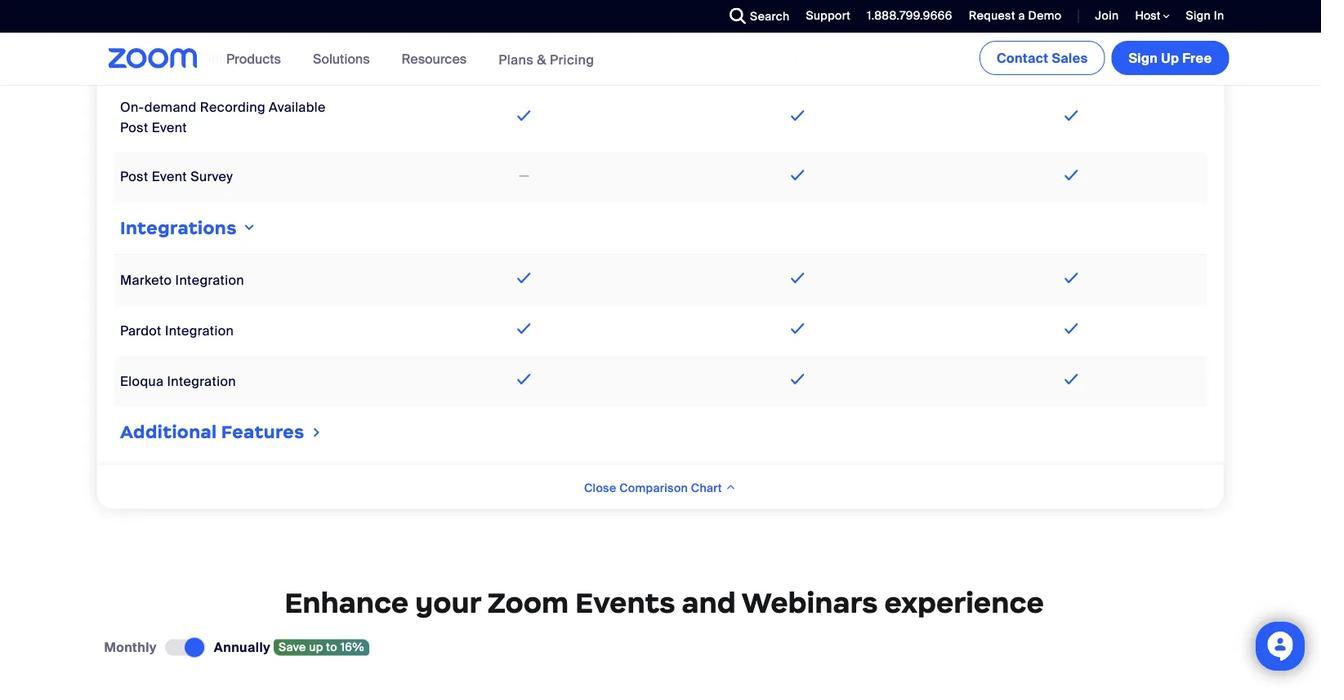 Task type: describe. For each thing, give the bounding box(es) containing it.
solutions button
[[313, 33, 377, 85]]

save
[[279, 640, 306, 656]]

enhance your zoom events and webinars experience
[[284, 585, 1044, 621]]

close
[[584, 481, 616, 496]]

pricing
[[550, 51, 594, 68]]

integrations cell
[[113, 210, 1208, 248]]

plans
[[498, 51, 534, 68]]

sign up free button
[[1112, 41, 1229, 75]]

up
[[1161, 49, 1179, 67]]

contact
[[997, 49, 1049, 67]]

available
[[268, 99, 325, 116]]

integration for marketo integration
[[175, 272, 244, 289]]

support
[[806, 8, 851, 23]]

join link up meetings navigation
[[1095, 8, 1119, 23]]

zoom logo image
[[108, 48, 198, 69]]

demand
[[144, 99, 196, 116]]

a
[[1019, 8, 1025, 23]]

features
[[221, 422, 304, 444]]

zoom
[[487, 585, 569, 621]]

right image for integrations
[[240, 222, 257, 235]]

request
[[969, 8, 1015, 23]]

integration for eloqua integration
[[167, 373, 236, 390]]

recording - cloud/local
[[120, 50, 275, 67]]

eloqua integration
[[120, 373, 236, 390]]

additional features
[[120, 422, 304, 444]]

banner containing contact sales
[[89, 33, 1233, 86]]

survey
[[190, 169, 233, 186]]

1.888.799.9666
[[867, 8, 953, 23]]

sign for sign up free
[[1129, 49, 1158, 67]]

plans & pricing
[[498, 51, 594, 68]]

webinars
[[742, 585, 878, 621]]

post inside "on-demand recording available post event"
[[120, 120, 148, 137]]

request a demo
[[969, 8, 1062, 23]]

host
[[1135, 8, 1163, 23]]

resources
[[402, 50, 467, 67]]

2 post from the top
[[120, 169, 148, 186]]

0 horizontal spatial recording
[[120, 50, 185, 67]]

pardot integration
[[120, 323, 234, 340]]

integration for pardot integration
[[165, 323, 234, 340]]



Task type: vqa. For each thing, say whether or not it's contained in the screenshot.
BUSINESS?
no



Task type: locate. For each thing, give the bounding box(es) containing it.
sign inside button
[[1129, 49, 1158, 67]]

included image
[[513, 47, 535, 67], [787, 47, 808, 67], [1060, 47, 1082, 67], [513, 106, 535, 126], [787, 165, 808, 185], [787, 269, 808, 288], [787, 319, 808, 339], [513, 370, 535, 390], [787, 370, 808, 390], [1060, 370, 1082, 390]]

sign left in
[[1186, 8, 1211, 23]]

request a demo link
[[957, 0, 1066, 33], [969, 8, 1062, 23]]

1 horizontal spatial recording
[[200, 99, 265, 116]]

2 event from the top
[[151, 169, 187, 186]]

right image
[[240, 222, 257, 235], [310, 425, 323, 441]]

16%
[[341, 640, 364, 656]]

on-demand recording available post event
[[120, 99, 325, 137]]

recording inside "on-demand recording available post event"
[[200, 99, 265, 116]]

&
[[537, 51, 546, 68]]

0 vertical spatial sign
[[1186, 8, 1211, 23]]

your
[[415, 585, 481, 621]]

recording down the cloud/local
[[200, 99, 265, 116]]

1 vertical spatial event
[[151, 169, 187, 186]]

0 vertical spatial integration
[[175, 272, 244, 289]]

sign for sign in
[[1186, 8, 1211, 23]]

banner
[[89, 33, 1233, 86]]

search button
[[717, 0, 794, 33]]

marketo integration
[[120, 272, 244, 289]]

plans & pricing link
[[498, 51, 594, 68], [498, 51, 594, 68]]

0 vertical spatial right image
[[240, 222, 257, 235]]

search
[[750, 9, 790, 24]]

integration up additional features
[[167, 373, 236, 390]]

additional
[[120, 422, 217, 444]]

and
[[682, 585, 736, 621]]

join link
[[1083, 0, 1123, 33], [1095, 8, 1119, 23]]

in
[[1214, 8, 1224, 23]]

1 post from the top
[[120, 120, 148, 137]]

host button
[[1135, 8, 1170, 24]]

cell
[[113, 0, 1208, 27]]

annually save up to 16%
[[214, 640, 364, 657]]

sales
[[1052, 49, 1088, 67]]

0 vertical spatial post
[[120, 120, 148, 137]]

integration
[[175, 272, 244, 289], [165, 323, 234, 340], [167, 373, 236, 390]]

1.888.799.9666 button
[[855, 0, 957, 33], [867, 8, 953, 23]]

monthly
[[104, 640, 157, 657]]

event inside "on-demand recording available post event"
[[151, 120, 187, 137]]

product information navigation
[[214, 33, 607, 86]]

sign up free
[[1129, 49, 1212, 67]]

pardot
[[120, 323, 161, 340]]

right image inside the "integrations" cell
[[240, 222, 257, 235]]

chart
[[691, 481, 722, 496]]

not included image
[[516, 167, 532, 186]]

right image right features
[[310, 425, 323, 441]]

event left survey
[[151, 169, 187, 186]]

support link
[[794, 0, 855, 33], [806, 8, 851, 23]]

post up integrations
[[120, 169, 148, 186]]

marketo
[[120, 272, 172, 289]]

event down demand
[[151, 120, 187, 137]]

1 vertical spatial post
[[120, 169, 148, 186]]

event
[[151, 120, 187, 137], [151, 169, 187, 186]]

1 vertical spatial sign
[[1129, 49, 1158, 67]]

2 vertical spatial integration
[[167, 373, 236, 390]]

sign in
[[1186, 8, 1224, 23]]

1 horizontal spatial sign
[[1186, 8, 1211, 23]]

post down on-
[[120, 120, 148, 137]]

integration down marketo integration
[[165, 323, 234, 340]]

to
[[326, 640, 337, 656]]

products button
[[226, 33, 288, 85]]

right image right integrations
[[240, 222, 257, 235]]

right image for additional features
[[310, 425, 323, 441]]

sign left up
[[1129, 49, 1158, 67]]

integrations
[[120, 217, 236, 239]]

sign in link
[[1174, 0, 1233, 33], [1186, 8, 1224, 23]]

join
[[1095, 8, 1119, 23]]

0 horizontal spatial sign
[[1129, 49, 1158, 67]]

on-
[[120, 99, 144, 116]]

-
[[189, 50, 194, 67]]

integration up pardot integration
[[175, 272, 244, 289]]

join link left host
[[1083, 0, 1123, 33]]

meetings navigation
[[976, 33, 1233, 78]]

1 vertical spatial recording
[[200, 99, 265, 116]]

0 horizontal spatial right image
[[240, 222, 257, 235]]

resources button
[[402, 33, 474, 85]]

up
[[309, 640, 323, 656]]

cloud/local
[[198, 50, 275, 67]]

recording left -
[[120, 50, 185, 67]]

products
[[226, 50, 281, 67]]

events
[[575, 585, 675, 621]]

comparison
[[619, 481, 688, 496]]

sign
[[1186, 8, 1211, 23], [1129, 49, 1158, 67]]

additional features cell
[[113, 414, 1208, 453]]

contact sales link
[[980, 41, 1105, 75]]

1 horizontal spatial right image
[[310, 425, 323, 441]]

annually
[[214, 640, 270, 657]]

contact sales
[[997, 49, 1088, 67]]

included image
[[787, 106, 808, 126], [1060, 106, 1082, 126], [1060, 165, 1082, 185], [513, 269, 535, 288], [1060, 269, 1082, 288], [513, 319, 535, 339], [1060, 319, 1082, 339]]

eloqua
[[120, 373, 163, 390]]

right image inside additional features cell
[[310, 425, 323, 441]]

1 vertical spatial integration
[[165, 323, 234, 340]]

post event survey
[[120, 169, 233, 186]]

1 event from the top
[[151, 120, 187, 137]]

1 vertical spatial right image
[[310, 425, 323, 441]]

enhance
[[284, 585, 409, 621]]

solutions
[[313, 50, 370, 67]]

free
[[1182, 49, 1212, 67]]

experience
[[884, 585, 1044, 621]]

0 vertical spatial event
[[151, 120, 187, 137]]

close comparison chart
[[584, 481, 725, 496]]

post
[[120, 120, 148, 137], [120, 169, 148, 186]]

demo
[[1028, 8, 1062, 23]]

0 vertical spatial recording
[[120, 50, 185, 67]]

recording
[[120, 50, 185, 67], [200, 99, 265, 116]]



